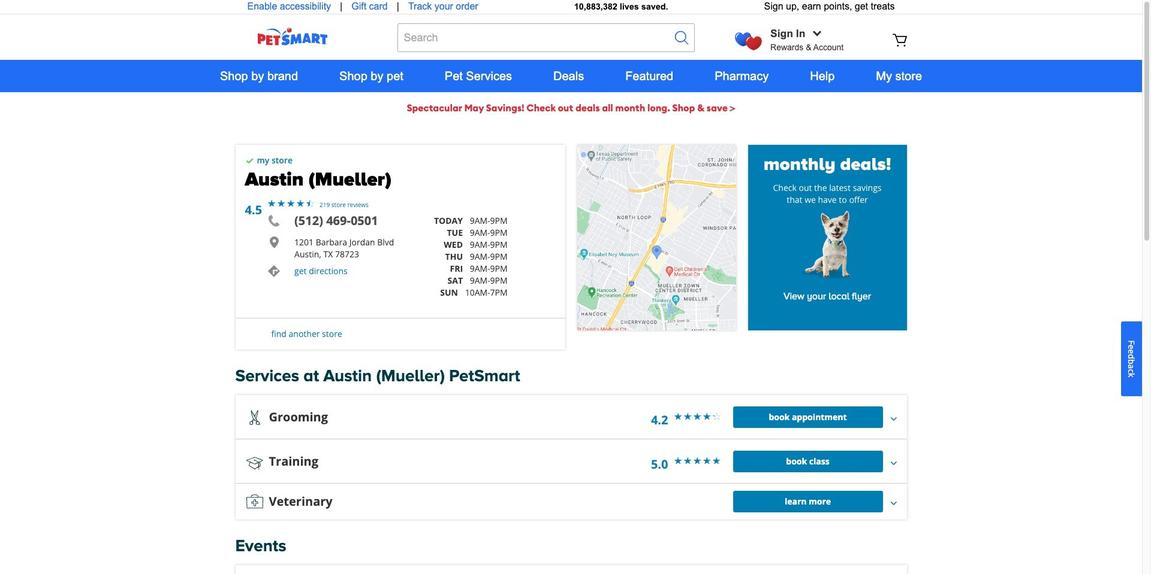 Task type: describe. For each thing, give the bounding box(es) containing it.
search search field
[[397, 23, 695, 52]]

petsmart image
[[235, 28, 349, 46]]

1 tab from the top
[[235, 396, 907, 439]]



Task type: locate. For each thing, give the bounding box(es) containing it.
tab
[[235, 396, 907, 439], [235, 440, 907, 484], [235, 484, 907, 520]]

monthly deals, view your local flyer image
[[791, 209, 863, 281]]

None field
[[397, 23, 695, 52]]

loyalty icon image
[[735, 33, 762, 50]]

3 tab from the top
[[235, 484, 907, 520]]

None search field
[[397, 23, 695, 52]]

search image
[[673, 29, 690, 46]]

1 vertical spatial tab
[[235, 440, 907, 484]]

google map image
[[577, 145, 736, 374]]

2 vertical spatial tab
[[235, 484, 907, 520]]

2 tab from the top
[[235, 440, 907, 484]]

tab list
[[235, 396, 907, 520]]

0 vertical spatial tab
[[235, 396, 907, 439]]



